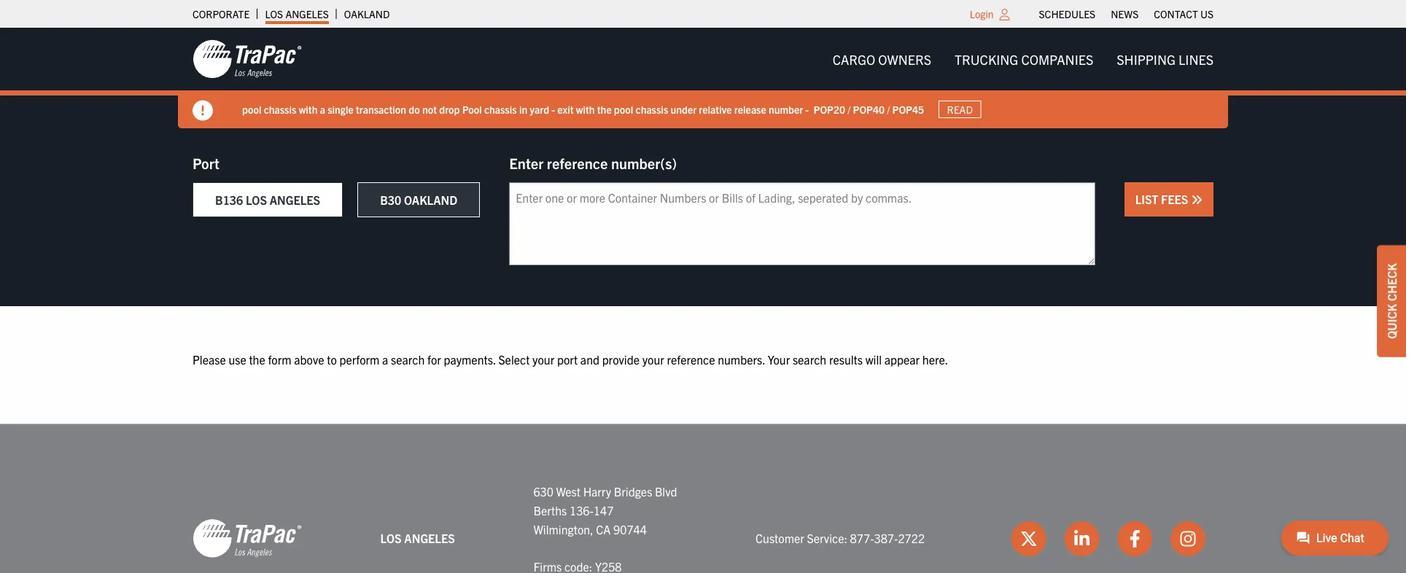 Task type: vqa. For each thing, say whether or not it's contained in the screenshot.
bottommost Container.
no



Task type: describe. For each thing, give the bounding box(es) containing it.
select
[[499, 352, 530, 367]]

appear
[[885, 352, 920, 367]]

los angeles link
[[265, 4, 329, 24]]

pool chassis with a single transaction  do not drop pool chassis in yard -  exit with the pool chassis under relative release number -  pop20 / pop40 / pop45
[[242, 103, 925, 116]]

2 / from the left
[[888, 103, 891, 116]]

1 vertical spatial angeles
[[270, 193, 320, 207]]

3 chassis from the left
[[636, 103, 669, 116]]

2 vertical spatial los
[[381, 531, 402, 546]]

pop45
[[893, 103, 925, 116]]

relative
[[699, 103, 732, 116]]

number
[[769, 103, 804, 116]]

enter
[[510, 154, 544, 172]]

please use the form above to perform a search for payments. select your port and provide your reference numbers. your search results will appear here.
[[193, 352, 949, 367]]

light image
[[1000, 9, 1010, 20]]

schedules link
[[1040, 4, 1096, 24]]

blvd
[[655, 485, 678, 499]]

0 horizontal spatial reference
[[547, 154, 608, 172]]

yard
[[530, 103, 550, 116]]

los angeles image for footer containing 630 west harry bridges blvd
[[193, 518, 302, 559]]

877-
[[851, 531, 875, 546]]

136-
[[570, 503, 594, 518]]

2 search from the left
[[793, 352, 827, 367]]

your
[[768, 352, 790, 367]]

above
[[294, 352, 324, 367]]

login link
[[970, 7, 994, 20]]

0 vertical spatial angeles
[[286, 7, 329, 20]]

single
[[328, 103, 354, 116]]

contact us
[[1155, 7, 1214, 20]]

quick
[[1385, 304, 1400, 339]]

please
[[193, 352, 226, 367]]

shipping
[[1117, 51, 1176, 67]]

pop20
[[814, 103, 846, 116]]

b136
[[215, 193, 243, 207]]

corporate link
[[193, 4, 250, 24]]

drop
[[439, 103, 460, 116]]

shipping lines link
[[1106, 44, 1226, 74]]

fees
[[1162, 192, 1189, 207]]

2 your from the left
[[643, 352, 665, 367]]

wilmington,
[[534, 522, 594, 537]]

trucking companies link
[[944, 44, 1106, 74]]

los angeles inside footer
[[381, 531, 455, 546]]

and
[[581, 352, 600, 367]]

2 with from the left
[[576, 103, 595, 116]]

the inside 'banner'
[[598, 103, 612, 116]]

oakland link
[[344, 4, 390, 24]]

los angeles image for 'banner' containing cargo owners
[[193, 39, 302, 80]]

contact us link
[[1155, 4, 1214, 24]]

do
[[409, 103, 420, 116]]

1 - from the left
[[552, 103, 555, 116]]

quick check link
[[1378, 245, 1407, 357]]

387-
[[875, 531, 899, 546]]

1 vertical spatial los
[[246, 193, 267, 207]]

payments.
[[444, 352, 496, 367]]

b30 oakland
[[380, 193, 458, 207]]

number(s)
[[611, 154, 677, 172]]

a inside 'banner'
[[320, 103, 325, 116]]

read link
[[939, 101, 982, 118]]

contact
[[1155, 7, 1199, 20]]

147
[[594, 503, 614, 518]]

release
[[735, 103, 767, 116]]

owners
[[879, 51, 932, 67]]

1 search from the left
[[391, 352, 425, 367]]

enter reference number(s)
[[510, 154, 677, 172]]

us
[[1201, 7, 1214, 20]]

to
[[327, 352, 337, 367]]

pool
[[462, 103, 482, 116]]

form
[[268, 352, 292, 367]]

quick check
[[1385, 264, 1400, 339]]

under
[[671, 103, 697, 116]]

here.
[[923, 352, 949, 367]]

cargo owners
[[833, 51, 932, 67]]

1 pool from the left
[[242, 103, 262, 116]]

in
[[519, 103, 528, 116]]

port
[[193, 154, 220, 172]]

news
[[1112, 7, 1139, 20]]

news link
[[1112, 4, 1139, 24]]

results
[[830, 352, 863, 367]]

footer containing 630 west harry bridges blvd
[[0, 424, 1407, 574]]

berths
[[534, 503, 567, 518]]

ca
[[596, 522, 611, 537]]

630 west harry bridges blvd berths 136-147 wilmington, ca 90744 customer service: 877-387-2722
[[534, 485, 925, 546]]



Task type: locate. For each thing, give the bounding box(es) containing it.
1 with from the left
[[299, 103, 318, 116]]

1 / from the left
[[848, 103, 851, 116]]

1 horizontal spatial chassis
[[484, 103, 517, 116]]

b136 los angeles
[[215, 193, 320, 207]]

1 chassis from the left
[[264, 103, 297, 116]]

search
[[391, 352, 425, 367], [793, 352, 827, 367]]

1 horizontal spatial reference
[[667, 352, 716, 367]]

customer
[[756, 531, 805, 546]]

0 horizontal spatial with
[[299, 103, 318, 116]]

lines
[[1179, 51, 1214, 67]]

bridges
[[614, 485, 653, 499]]

a left single
[[320, 103, 325, 116]]

2 chassis from the left
[[484, 103, 517, 116]]

1 horizontal spatial with
[[576, 103, 595, 116]]

cargo owners link
[[821, 44, 944, 74]]

1 your from the left
[[533, 352, 555, 367]]

1 vertical spatial los angeles image
[[193, 518, 302, 559]]

los angeles image
[[193, 39, 302, 80], [193, 518, 302, 559]]

0 horizontal spatial your
[[533, 352, 555, 367]]

footer
[[0, 424, 1407, 574]]

with left single
[[299, 103, 318, 116]]

corporate
[[193, 7, 250, 20]]

a right perform in the bottom of the page
[[382, 352, 388, 367]]

0 vertical spatial solid image
[[193, 100, 213, 121]]

1 horizontal spatial pool
[[614, 103, 634, 116]]

exit
[[558, 103, 574, 116]]

list fees button
[[1125, 182, 1214, 217]]

reference right enter
[[547, 154, 608, 172]]

0 horizontal spatial pool
[[242, 103, 262, 116]]

1 horizontal spatial search
[[793, 352, 827, 367]]

chassis left single
[[264, 103, 297, 116]]

- left exit
[[552, 103, 555, 116]]

schedules
[[1040, 7, 1096, 20]]

1 vertical spatial los angeles
[[381, 531, 455, 546]]

/
[[848, 103, 851, 116], [888, 103, 891, 116]]

search right your
[[793, 352, 827, 367]]

0 vertical spatial the
[[598, 103, 612, 116]]

menu bar containing cargo owners
[[821, 44, 1226, 74]]

1 vertical spatial solid image
[[1192, 194, 1203, 206]]

0 horizontal spatial los angeles
[[265, 7, 329, 20]]

pop40
[[853, 103, 885, 116]]

provide
[[603, 352, 640, 367]]

banner containing cargo owners
[[0, 28, 1407, 128]]

1 horizontal spatial oakland
[[404, 193, 458, 207]]

login
[[970, 7, 994, 20]]

0 vertical spatial los
[[265, 7, 283, 20]]

1 los angeles image from the top
[[193, 39, 302, 80]]

list
[[1136, 192, 1159, 207]]

read
[[948, 103, 973, 116]]

1 vertical spatial oakland
[[404, 193, 458, 207]]

0 horizontal spatial the
[[249, 352, 265, 367]]

0 vertical spatial los angeles
[[265, 7, 329, 20]]

2 pool from the left
[[614, 103, 634, 116]]

los angeles image inside footer
[[193, 518, 302, 559]]

check
[[1385, 264, 1400, 301]]

transaction
[[356, 103, 407, 116]]

not
[[422, 103, 437, 116]]

1 vertical spatial menu bar
[[821, 44, 1226, 74]]

chassis left in
[[484, 103, 517, 116]]

solid image right fees
[[1192, 194, 1203, 206]]

trucking companies
[[955, 51, 1094, 67]]

banner
[[0, 28, 1407, 128]]

pool
[[242, 103, 262, 116], [614, 103, 634, 116]]

for
[[428, 352, 441, 367]]

2 los angeles image from the top
[[193, 518, 302, 559]]

oakland right b30
[[404, 193, 458, 207]]

oakland right los angeles link on the top of page
[[344, 7, 390, 20]]

will
[[866, 352, 882, 367]]

1 horizontal spatial -
[[806, 103, 809, 116]]

90744
[[614, 522, 647, 537]]

1 vertical spatial a
[[382, 352, 388, 367]]

1 horizontal spatial the
[[598, 103, 612, 116]]

oakland
[[344, 7, 390, 20], [404, 193, 458, 207]]

solid image inside 'list fees' button
[[1192, 194, 1203, 206]]

0 vertical spatial los angeles image
[[193, 39, 302, 80]]

/ right the pop20
[[848, 103, 851, 116]]

the
[[598, 103, 612, 116], [249, 352, 265, 367]]

reference left numbers.
[[667, 352, 716, 367]]

use
[[229, 352, 246, 367]]

los angeles image inside 'banner'
[[193, 39, 302, 80]]

- right number
[[806, 103, 809, 116]]

your
[[533, 352, 555, 367], [643, 352, 665, 367]]

angeles
[[286, 7, 329, 20], [270, 193, 320, 207], [405, 531, 455, 546]]

2722
[[899, 531, 925, 546]]

/ left pop45
[[888, 103, 891, 116]]

0 horizontal spatial oakland
[[344, 7, 390, 20]]

with right exit
[[576, 103, 595, 116]]

harry
[[584, 485, 612, 499]]

solid image
[[193, 100, 213, 121], [1192, 194, 1203, 206]]

1 horizontal spatial a
[[382, 352, 388, 367]]

Enter reference number(s) text field
[[510, 182, 1096, 266]]

0 vertical spatial a
[[320, 103, 325, 116]]

0 horizontal spatial solid image
[[193, 100, 213, 121]]

the right use
[[249, 352, 265, 367]]

0 vertical spatial menu bar
[[1032, 4, 1222, 24]]

service:
[[807, 531, 848, 546]]

reference
[[547, 154, 608, 172], [667, 352, 716, 367]]

0 vertical spatial reference
[[547, 154, 608, 172]]

los angeles
[[265, 7, 329, 20], [381, 531, 455, 546]]

1 vertical spatial the
[[249, 352, 265, 367]]

west
[[557, 485, 581, 499]]

solid image up port
[[193, 100, 213, 121]]

chassis
[[264, 103, 297, 116], [484, 103, 517, 116], [636, 103, 669, 116]]

menu bar down light image
[[821, 44, 1226, 74]]

0 horizontal spatial /
[[848, 103, 851, 116]]

the right exit
[[598, 103, 612, 116]]

cargo
[[833, 51, 876, 67]]

menu bar inside 'banner'
[[821, 44, 1226, 74]]

perform
[[340, 352, 380, 367]]

trucking
[[955, 51, 1019, 67]]

0 horizontal spatial -
[[552, 103, 555, 116]]

port
[[557, 352, 578, 367]]

0 vertical spatial oakland
[[344, 7, 390, 20]]

2 - from the left
[[806, 103, 809, 116]]

b30
[[380, 193, 402, 207]]

list fees
[[1136, 192, 1192, 207]]

1 horizontal spatial los angeles
[[381, 531, 455, 546]]

your right "provide"
[[643, 352, 665, 367]]

1 vertical spatial reference
[[667, 352, 716, 367]]

2 horizontal spatial chassis
[[636, 103, 669, 116]]

1 horizontal spatial /
[[888, 103, 891, 116]]

shipping lines
[[1117, 51, 1214, 67]]

menu bar
[[1032, 4, 1222, 24], [821, 44, 1226, 74]]

chassis left the under
[[636, 103, 669, 116]]

companies
[[1022, 51, 1094, 67]]

menu bar up shipping
[[1032, 4, 1222, 24]]

1 horizontal spatial your
[[643, 352, 665, 367]]

630
[[534, 485, 554, 499]]

1 horizontal spatial solid image
[[1192, 194, 1203, 206]]

0 horizontal spatial search
[[391, 352, 425, 367]]

search left for
[[391, 352, 425, 367]]

numbers.
[[718, 352, 766, 367]]

0 horizontal spatial chassis
[[264, 103, 297, 116]]

2 vertical spatial angeles
[[405, 531, 455, 546]]

a
[[320, 103, 325, 116], [382, 352, 388, 367]]

0 horizontal spatial a
[[320, 103, 325, 116]]

your left port
[[533, 352, 555, 367]]

menu bar containing schedules
[[1032, 4, 1222, 24]]



